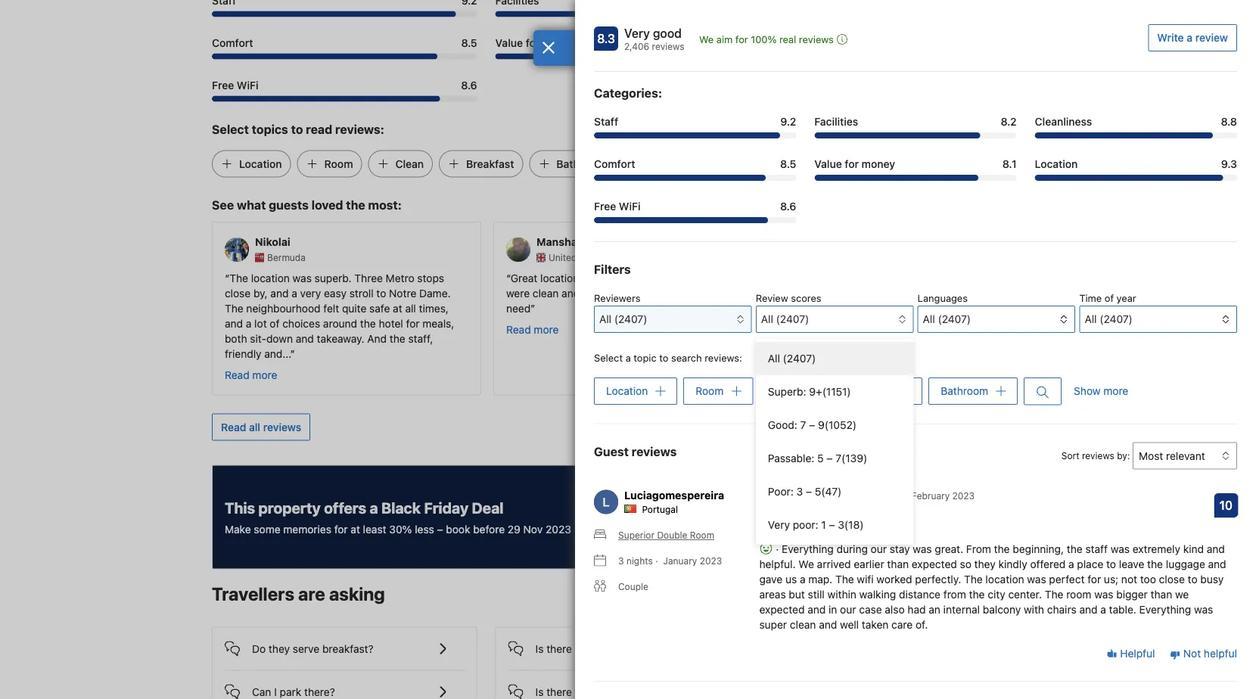 Task type: vqa. For each thing, say whether or not it's contained in the screenshot.
The "Apply."
no



Task type: locate. For each thing, give the bounding box(es) containing it.
all for languages
[[923, 313, 936, 326]]

1 horizontal spatial everything
[[1140, 604, 1192, 616]]

0 horizontal spatial helpful
[[663, 272, 696, 284]]

at left 'least'
[[351, 523, 360, 536]]

very poor: 1 – 3 (18)
[[768, 519, 864, 531]]

superior double room link
[[594, 529, 715, 542]]

all (2407) down the reviewers
[[600, 313, 648, 326]]

read more down friendly
[[225, 369, 277, 381]]

superb: 9+ (1151)
[[768, 386, 851, 398]]

sort reviews by:
[[1062, 451, 1131, 461]]

very good 2,406 reviews
[[625, 26, 685, 51]]

of right lot
[[270, 317, 280, 330]]

a left spa?
[[575, 686, 581, 698]]

choices
[[283, 317, 320, 330]]

need
[[506, 302, 531, 315]]

value for money down facilities
[[815, 158, 896, 170]]

0 vertical spatial reviews:
[[335, 122, 385, 136]]

1 horizontal spatial all (2407) button
[[756, 306, 914, 333]]

1 horizontal spatial 8.5
[[781, 158, 797, 170]]

very inside very good 2,406 reviews
[[625, 26, 650, 41]]

see inside button
[[961, 589, 980, 602]]

2 horizontal spatial location
[[986, 573, 1025, 586]]

0 vertical spatial our
[[871, 543, 887, 556]]

value for money left 8.3
[[496, 36, 576, 49]]

1 vertical spatial 7
[[836, 452, 842, 465]]

0 horizontal spatial ·
[[656, 556, 658, 567]]

bermuda image
[[255, 253, 264, 262]]

write a review button
[[1149, 24, 1238, 51]]

value.
[[980, 272, 1009, 284]]

all (2407) button for time of year
[[1080, 306, 1238, 333]]

select left topics
[[212, 122, 249, 136]]

wifi for the top 'free wifi 8.6' 'meter'
[[237, 79, 259, 91]]

0 horizontal spatial expected
[[760, 604, 805, 616]]

1 horizontal spatial comfort 8.5 meter
[[594, 175, 797, 181]]

all down time
[[1085, 313, 1097, 326]]

" for great location staff were really helpful rooms were clean and tidy and have everything you need
[[531, 302, 536, 315]]

comfort 8.5 meter
[[212, 53, 477, 59], [594, 175, 797, 181]]

an inside everything during our stay was great. from the beginning, the staff was extremely kind and helpful. we arrived earlier than expected so they kindly offered a place to leave the luggage and gave us a map. the wifi worked perfectly. the location was perfect for us; not too close to busy areas but still within walking distance from the city center. the room was bigger than we expected and in our case also had an internal balcony with chairs and a table. everything was super clean and well taken care of.
[[929, 604, 941, 616]]

cleanliness 8.8 meter
[[1035, 132, 1238, 139]]

facilities 8.2 meter for 8.1
[[496, 11, 761, 17]]

0 vertical spatial value for money 8.1 meter
[[496, 53, 761, 59]]

stops
[[417, 272, 444, 284]]

we left aim on the right
[[700, 34, 714, 45]]

free for the top 'free wifi 8.6' 'meter'
[[212, 79, 234, 91]]

staff 9.2 meter
[[212, 11, 477, 17], [594, 132, 797, 139]]

facilities
[[815, 115, 859, 128]]

close inside " the location was superb.  three metro stops close by, and a very easy stroll to notre dame. the neighbourhood felt quite safe at all times, and a lot of choices around the hotel for meals, both sit-down and takeaway.  and the staff, friendly and...
[[225, 287, 251, 299]]

select left topic
[[594, 352, 623, 364]]

at inside this property offers a black friday deal make some memories for at least 30% less – book before 29 nov 2023
[[351, 523, 360, 536]]

0 horizontal spatial wifi
[[237, 79, 259, 91]]

for
[[736, 34, 749, 45], [526, 36, 540, 49], [845, 158, 859, 170], [406, 317, 420, 330], [334, 523, 348, 536], [1088, 573, 1102, 586]]

read more for " great location staff were really helpful rooms were clean and tidy and have everything you need
[[506, 323, 559, 336]]

chairs
[[1048, 604, 1077, 616]]

superb:
[[768, 386, 807, 398]]

of right if
[[947, 287, 957, 299]]

to left read
[[291, 122, 303, 136]]

and
[[922, 272, 940, 284], [271, 287, 289, 299], [562, 287, 580, 299], [604, 287, 622, 299], [225, 317, 243, 330], [296, 332, 314, 345], [1207, 543, 1226, 556], [1209, 558, 1227, 571], [808, 604, 826, 616], [1080, 604, 1098, 616], [819, 619, 838, 631]]

0 horizontal spatial location
[[251, 272, 290, 284]]

1 horizontal spatial helpful
[[1204, 648, 1238, 660]]

1 horizontal spatial value for money 8.1 meter
[[815, 175, 1017, 181]]

0 horizontal spatial free
[[212, 79, 234, 91]]

location inside '" great location staff were really helpful rooms were clean and tidy and have everything you need'
[[541, 272, 579, 284]]

0 horizontal spatial all
[[249, 421, 260, 433]]

0 vertical spatial everything
[[782, 543, 834, 556]]

we inside button
[[700, 34, 714, 45]]

0 horizontal spatial clean
[[396, 157, 424, 170]]

wifi up filters
[[619, 200, 641, 213]]

0 vertical spatial free
[[212, 79, 234, 91]]

are down nice
[[876, 287, 892, 299]]

was up leave
[[1111, 543, 1130, 556]]

2 there from the top
[[547, 686, 572, 698]]

all down languages
[[923, 313, 936, 326]]

all (2407) for time of year
[[1085, 313, 1133, 326]]

clean down great
[[533, 287, 559, 299]]

scored 8.3 element
[[594, 26, 619, 51]]

all down notre
[[405, 302, 416, 315]]

the left city
[[970, 588, 985, 601]]

free wifi for rightmost 'free wifi 8.6' 'meter'
[[594, 200, 641, 213]]

1 horizontal spatial all
[[405, 302, 416, 315]]

categories:
[[594, 86, 663, 100]]

2023
[[953, 490, 975, 501], [546, 523, 572, 536], [700, 556, 722, 567]]

at down notre
[[393, 302, 403, 315]]

location inside " the location was superb.  three metro stops close by, and a very easy stroll to notre dame. the neighbourhood felt quite safe at all times, and a lot of choices around the hotel for meals, both sit-down and takeaway.  and the staff, friendly and...
[[251, 272, 290, 284]]

– right '1'
[[829, 519, 835, 531]]

time of year
[[1080, 293, 1137, 304]]

for up staff,
[[406, 317, 420, 330]]

1 vertical spatial free wifi 8.6 meter
[[594, 217, 797, 223]]

value left the close "image"
[[496, 36, 523, 49]]

1 horizontal spatial money
[[862, 158, 896, 170]]

beginning,
[[1013, 543, 1065, 556]]

this
[[225, 499, 255, 517]]

availability
[[983, 589, 1036, 602]]

free wifi 8.6 meter
[[212, 96, 477, 102], [594, 217, 797, 223]]

were up the reviewers
[[607, 272, 631, 284]]

with
[[1024, 604, 1045, 616]]

but inside very clean, very nice staff and a great value. room furnishings are bit small if of larger stature but certainly comfortable (110kg/190cm tall).
[[788, 302, 804, 315]]

(2407) for review scores
[[777, 313, 810, 326]]

everything
[[782, 543, 834, 556], [1140, 604, 1192, 616]]

is up "is there a spa?"
[[536, 643, 544, 655]]

0 vertical spatial 8.6
[[461, 79, 477, 91]]

filter reviews region
[[594, 260, 1238, 545]]

2 all (2407) button from the left
[[1080, 306, 1238, 333]]

kindly
[[999, 558, 1028, 571]]

1 vertical spatial very
[[793, 272, 815, 284]]

1 vertical spatial we
[[799, 558, 815, 571]]

1 vertical spatial all
[[249, 421, 260, 433]]

all up superb: at the bottom right of page
[[768, 352, 780, 365]]

see availability button
[[952, 582, 1045, 609]]

location for by,
[[251, 272, 290, 284]]

more down the and...
[[252, 369, 277, 381]]

guests
[[269, 198, 309, 212]]

close
[[225, 287, 251, 299], [1160, 573, 1186, 586]]

an right had
[[929, 604, 941, 616]]

1 vertical spatial staff 9.2 meter
[[594, 132, 797, 139]]

0 horizontal spatial 8.5
[[461, 36, 477, 49]]

" up need
[[506, 272, 511, 284]]

1 vertical spatial are
[[298, 583, 325, 605]]

0 horizontal spatial read more
[[225, 369, 277, 381]]

staff inside very clean, very nice staff and a great value. room furnishings are bit small if of larger stature but certainly comfortable (110kg/190cm tall).
[[897, 272, 919, 284]]

breakfast
[[467, 157, 514, 170], [847, 385, 894, 397]]

all (2407) down review scores
[[762, 313, 810, 326]]

there for an
[[547, 643, 572, 655]]

1 horizontal spatial "
[[531, 302, 536, 315]]

all (2407) for review scores
[[762, 313, 810, 326]]

(139)
[[842, 452, 868, 465]]

nov
[[524, 523, 543, 536]]

list of reviews region
[[585, 470, 1247, 700]]

" down great
[[531, 302, 536, 315]]

loved
[[312, 198, 343, 212]]

5 right passable:
[[818, 452, 824, 465]]

reviewers'
[[773, 490, 823, 501]]

reviews down good
[[652, 41, 685, 51]]

very left poor:
[[768, 519, 790, 531]]

room right double
[[690, 530, 715, 541]]

location 9.3 meter
[[1035, 175, 1238, 181]]

helpful right not on the bottom of page
[[1204, 648, 1238, 660]]

still
[[808, 588, 825, 601]]

bit
[[895, 287, 907, 299]]

1 horizontal spatial at
[[393, 302, 403, 315]]

all (2407) button for languages
[[918, 306, 1076, 333]]

staff up place
[[1086, 543, 1108, 556]]

read more button down friendly
[[225, 368, 277, 383]]

for inside button
[[736, 34, 749, 45]]

staff up bit
[[897, 272, 919, 284]]

rated very good element
[[625, 24, 685, 42]]

were up need
[[506, 287, 530, 299]]

1 vertical spatial money
[[862, 158, 896, 170]]

more inside the show more button
[[1104, 385, 1129, 398]]

1 vertical spatial see
[[961, 589, 980, 602]]

expected up perfectly.
[[912, 558, 958, 571]]

facilities 8.2 meter
[[496, 11, 761, 17], [815, 132, 1017, 139]]

but down us
[[789, 588, 805, 601]]

an
[[929, 604, 941, 616], [575, 643, 587, 655]]

1 vertical spatial value for money
[[815, 158, 896, 170]]

shuttle
[[625, 643, 659, 655]]

–
[[809, 419, 816, 432], [827, 452, 833, 465], [806, 486, 812, 498], [829, 519, 835, 531], [437, 523, 443, 536]]

1 vertical spatial breakfast
[[847, 385, 894, 397]]

1 horizontal spatial 2023
[[700, 556, 722, 567]]

kingdom
[[580, 253, 618, 263]]

value for money 8.1 meter
[[496, 53, 761, 59], [815, 175, 1017, 181]]

– left 9
[[809, 419, 816, 432]]

2 vertical spatial 2023
[[700, 556, 722, 567]]

is inside is there an airport shuttle service? button
[[536, 643, 544, 655]]

passable: 5 – 7 (139)
[[768, 452, 868, 465]]

book
[[446, 523, 470, 536]]

black
[[382, 499, 421, 517]]

0 vertical spatial we
[[700, 34, 714, 45]]

close up we
[[1160, 573, 1186, 586]]

– for 7
[[809, 419, 816, 432]]

show
[[1074, 385, 1101, 398]]

0 vertical spatial very
[[850, 272, 871, 284]]

stroll
[[350, 287, 374, 299]]

0 horizontal spatial staff
[[582, 272, 605, 284]]

" inside " the location was superb.  three metro stops close by, and a very easy stroll to notre dame. the neighbourhood felt quite safe at all times, and a lot of choices around the hotel for meals, both sit-down and takeaway.  and the staff, friendly and...
[[225, 272, 230, 284]]

they
[[975, 558, 996, 571], [269, 643, 290, 655]]

all down friendly
[[249, 421, 260, 433]]

1 vertical spatial clean
[[790, 619, 816, 631]]

room up the certainly
[[788, 287, 816, 299]]

free wifi up topics
[[212, 79, 259, 91]]

1 horizontal spatial staff
[[897, 272, 919, 284]]

than down stay
[[888, 558, 909, 571]]

they inside everything during our stay was great. from the beginning, the staff was extremely kind and helpful. we arrived earlier than expected so they kindly offered a place to leave the luggage and gave us a map. the wifi worked perfectly. the location was perfect for us; not too close to busy areas but still within walking distance from the city center. the room was bigger than we expected and in our case also had an internal balcony with chairs and a table. everything was super clean and well taken care of.
[[975, 558, 996, 571]]

0 vertical spatial close
[[225, 287, 251, 299]]

for down offers
[[334, 523, 348, 536]]

staff 9.2 meter for value for money
[[212, 11, 477, 17]]

1 horizontal spatial read more button
[[506, 322, 559, 337]]

well
[[840, 619, 859, 631]]

1 vertical spatial 8.1
[[1003, 158, 1017, 170]]

there left spa?
[[547, 686, 572, 698]]

a inside this property offers a black friday deal make some memories for at least 30% less – book before 29 nov 2023
[[370, 499, 378, 517]]

memories
[[283, 523, 332, 536]]

we inside everything during our stay was great. from the beginning, the staff was extremely kind and helpful. we arrived earlier than expected so they kindly offered a place to leave the luggage and gave us a map. the wifi worked perfectly. the location was perfect for us; not too close to busy areas but still within walking distance from the city center. the room was bigger than we expected and in our case also had an internal balcony with chairs and a table. everything was super clean and well taken care of.
[[799, 558, 815, 571]]

0 horizontal spatial read more button
[[225, 368, 277, 383]]

0 horizontal spatial 8.6
[[461, 79, 477, 91]]

0 vertical spatial free wifi
[[212, 79, 259, 91]]

2 horizontal spatial staff
[[1086, 543, 1108, 556]]

location up by,
[[251, 272, 290, 284]]

is
[[536, 643, 544, 655], [536, 686, 544, 698]]

is inside is there a spa? button
[[536, 686, 544, 698]]

(2407) for time of year
[[1100, 313, 1133, 326]]

location down topics
[[239, 157, 282, 170]]

very for clean,
[[793, 272, 815, 284]]

0 horizontal spatial bathroom
[[557, 157, 606, 170]]

1 there from the top
[[547, 643, 572, 655]]

if
[[938, 287, 945, 299]]

0 vertical spatial clean
[[396, 157, 424, 170]]

1 all (2407) button from the left
[[918, 306, 1076, 333]]

see availability
[[961, 589, 1036, 602]]

0 vertical spatial comfort
[[212, 36, 253, 49]]

clean inside everything during our stay was great. from the beginning, the staff was extremely kind and helpful. we arrived earlier than expected so they kindly offered a place to leave the luggage and gave us a map. the wifi worked perfectly. the location was perfect for us; not too close to busy areas but still within walking distance from the city center. the room was bigger than we expected and in our case also had an internal balcony with chairs and a table. everything was super clean and well taken care of.
[[790, 619, 816, 631]]

a up if
[[943, 272, 949, 284]]

location
[[779, 36, 822, 49], [239, 157, 282, 170], [1035, 158, 1078, 170], [606, 385, 648, 397]]

all down the reviewers
[[600, 313, 612, 326]]

reviews: right search
[[705, 352, 743, 364]]

great.
[[935, 543, 964, 556]]

" inside '" great location staff were really helpful rooms were clean and tidy and have everything you need'
[[506, 272, 511, 284]]

and inside very clean, very nice staff and a great value. room furnishings are bit small if of larger stature but certainly comfortable (110kg/190cm tall).
[[922, 272, 940, 284]]

0 vertical spatial very
[[625, 26, 650, 41]]

they right do
[[269, 643, 290, 655]]

clean left 9+
[[772, 385, 799, 397]]

read more button for the location was superb.  three metro stops close by, and a very easy stroll to notre dame. the neighbourhood felt quite safe at all times, and a lot of choices around the hotel for meals, both sit-down and takeaway.  and the staff, friendly and...
[[225, 368, 277, 383]]

1 vertical spatial expected
[[760, 604, 805, 616]]

1 vertical spatial select
[[594, 352, 623, 364]]

reviewers
[[594, 293, 641, 304]]

2 " from the left
[[506, 272, 511, 284]]

1 horizontal spatial "
[[506, 272, 511, 284]]

1 vertical spatial free wifi
[[594, 200, 641, 213]]

1 horizontal spatial of
[[947, 287, 957, 299]]

" down stature
[[1005, 302, 1010, 315]]

" for " the location was superb.  three metro stops close by, and a very easy stroll to notre dame. the neighbourhood felt quite safe at all times, and a lot of choices around the hotel for meals, both sit-down and takeaway.  and the staff, friendly and...
[[225, 272, 230, 284]]

the up and
[[360, 317, 376, 330]]

more down great
[[534, 323, 559, 336]]

3 right poor:
[[797, 486, 803, 498]]

1 vertical spatial but
[[789, 588, 805, 601]]

0 vertical spatial value
[[496, 36, 523, 49]]

0 horizontal spatial we
[[700, 34, 714, 45]]

free wifi
[[212, 79, 259, 91], [594, 200, 641, 213]]

0 horizontal spatial close
[[225, 287, 251, 299]]

there inside button
[[547, 686, 572, 698]]

but
[[788, 302, 804, 315], [789, 588, 805, 601]]

our
[[871, 543, 887, 556], [841, 604, 857, 616]]

an left airport
[[575, 643, 587, 655]]

are left asking
[[298, 583, 325, 605]]

for right aim on the right
[[736, 34, 749, 45]]

0 horizontal spatial comfort
[[212, 36, 253, 49]]

is for is there an airport shuttle service?
[[536, 643, 544, 655]]

location up availability
[[986, 573, 1025, 586]]

1 horizontal spatial read more
[[506, 323, 559, 336]]

all (2407) for reviewers
[[600, 313, 648, 326]]

all (2407) button down furnishings
[[756, 306, 914, 333]]

read more button
[[506, 322, 559, 337], [788, 322, 841, 337], [225, 368, 277, 383]]

meals,
[[423, 317, 455, 330]]

topic
[[634, 352, 657, 364]]

guest reviews
[[594, 444, 677, 459]]

place
[[1078, 558, 1104, 571]]

0 vertical spatial at
[[393, 302, 403, 315]]

1 horizontal spatial they
[[975, 558, 996, 571]]

1 horizontal spatial wifi
[[619, 200, 641, 213]]

extremely
[[1133, 543, 1181, 556]]

1 vertical spatial ·
[[656, 556, 658, 567]]

2 all (2407) button from the left
[[756, 306, 914, 333]]

all for time of year
[[1085, 313, 1097, 326]]

very for poor:
[[768, 519, 790, 531]]

– left (47)
[[806, 486, 812, 498]]

(2407) down languages
[[938, 313, 971, 326]]

(2407) down the reviewers
[[615, 313, 648, 326]]

reviewers' choice
[[770, 490, 855, 501]]

than
[[888, 558, 909, 571], [1151, 588, 1173, 601]]

8.1 right aim on the right
[[747, 36, 761, 49]]

5 left choice in the right of the page
[[815, 486, 822, 498]]

deal
[[472, 499, 504, 517]]

0 vertical spatial ·
[[773, 543, 782, 556]]

7 down (1052)
[[836, 452, 842, 465]]

helpful
[[663, 272, 696, 284], [1204, 648, 1238, 660]]

0 horizontal spatial breakfast
[[467, 157, 514, 170]]

is there an airport shuttle service?
[[536, 643, 702, 655]]

1 horizontal spatial staff 9.2 meter
[[594, 132, 797, 139]]

" up both on the top of page
[[225, 272, 230, 284]]

sit-
[[250, 332, 266, 345]]

9
[[818, 419, 825, 432]]

2 is from the top
[[536, 686, 544, 698]]

helpful inside button
[[1204, 648, 1238, 660]]

our up earlier at the right bottom of the page
[[871, 543, 887, 556]]

1 is from the top
[[536, 643, 544, 655]]

serve
[[293, 643, 320, 655]]

scored 10 element
[[1215, 493, 1239, 518]]

location for clean
[[541, 272, 579, 284]]

make
[[225, 523, 251, 536]]

staff up tidy
[[582, 272, 605, 284]]

1 vertical spatial wifi
[[619, 200, 641, 213]]

2023 inside this property offers a black friday deal make some memories for at least 30% less – book before 29 nov 2023
[[546, 523, 572, 536]]

100%
[[751, 34, 777, 45]]

for inside this property offers a black friday deal make some memories for at least 30% less – book before 29 nov 2023
[[334, 523, 348, 536]]

there inside button
[[547, 643, 572, 655]]

everything
[[651, 287, 703, 299]]

1 horizontal spatial select
[[594, 352, 623, 364]]

0 horizontal spatial all (2407) button
[[594, 306, 752, 333]]

more down the certainly
[[816, 323, 841, 336]]

7
[[801, 419, 807, 432], [836, 452, 842, 465]]

for down place
[[1088, 573, 1102, 586]]

room inside superior double room link
[[690, 530, 715, 541]]

8.8
[[1222, 115, 1238, 128]]

in
[[829, 604, 838, 616]]

value
[[496, 36, 523, 49], [815, 158, 842, 170]]

1 " from the left
[[225, 272, 230, 284]]

is there a spa?
[[536, 686, 607, 698]]

clean
[[396, 157, 424, 170], [772, 385, 799, 397]]

very left 'easy'
[[300, 287, 321, 299]]

very inside very clean, very nice staff and a great value. room furnishings are bit small if of larger stature but certainly comfortable (110kg/190cm tall).
[[793, 272, 815, 284]]

facilities 8.2 meter for 8.5
[[815, 132, 1017, 139]]

reviews: right read
[[335, 122, 385, 136]]

very inside the "filter reviews" region
[[768, 519, 790, 531]]

2 horizontal spatial of
[[1105, 293, 1114, 304]]

0 vertical spatial see
[[212, 198, 234, 212]]

· up helpful.
[[773, 543, 782, 556]]

staff inside everything during our stay was great. from the beginning, the staff was extremely kind and helpful. we arrived earlier than expected so they kindly offered a place to leave the luggage and gave us a map. the wifi worked perfectly. the location was perfect for us; not too close to busy areas but still within walking distance from the city center. the room was bigger than we expected and in our case also had an internal balcony with chairs and a table. everything was super clean and well taken care of.
[[1086, 543, 1108, 556]]

1 all (2407) button from the left
[[594, 306, 752, 333]]

0 vertical spatial value for money
[[496, 36, 576, 49]]

is for is there a spa?
[[536, 686, 544, 698]]

1 horizontal spatial free wifi
[[594, 200, 641, 213]]

earlier
[[854, 558, 885, 571]]

superior
[[619, 530, 655, 541]]

1 vertical spatial is
[[536, 686, 544, 698]]

read inside button
[[221, 421, 246, 433]]

1 vertical spatial 8.6
[[781, 200, 797, 213]]

(47)
[[822, 486, 842, 498]]

everything down poor:
[[782, 543, 834, 556]]

very for good
[[625, 26, 650, 41]]

0 horizontal spatial "
[[225, 272, 230, 284]]

1 vertical spatial bathroom
[[941, 385, 989, 397]]

0 horizontal spatial money
[[543, 36, 576, 49]]

7 left 9
[[801, 419, 807, 432]]

0 vertical spatial facilities 8.2 meter
[[496, 11, 761, 17]]



Task type: describe. For each thing, give the bounding box(es) containing it.
neighbourhood
[[246, 302, 321, 315]]

helpful inside '" great location staff were really helpful rooms were clean and tidy and have everything you need'
[[663, 272, 696, 284]]

easy
[[324, 287, 347, 299]]

a up perfect
[[1069, 558, 1075, 571]]

luggage
[[1167, 558, 1206, 571]]

for inside " the location was superb.  three metro stops close by, and a very easy stroll to notre dame. the neighbourhood felt quite safe at all times, and a lot of choices around the hotel for meals, both sit-down and takeaway.  and the staff, friendly and...
[[406, 317, 420, 330]]

location down the cleanliness
[[1035, 158, 1078, 170]]

rooms
[[699, 272, 730, 284]]

free wifi for the top 'free wifi 8.6' 'meter'
[[212, 79, 259, 91]]

1 vertical spatial reviews:
[[705, 352, 743, 364]]

10
[[1220, 498, 1233, 513]]

was down busy on the bottom of page
[[1195, 604, 1214, 616]]

areas
[[760, 588, 786, 601]]

during
[[837, 543, 868, 556]]

reviews left the by:
[[1083, 451, 1115, 461]]

for left the close "image"
[[526, 36, 540, 49]]

jonathan
[[818, 236, 867, 248]]

all for review scores
[[762, 313, 774, 326]]

1 vertical spatial comfort 8.5 meter
[[594, 175, 797, 181]]

1 vertical spatial 8.5
[[781, 158, 797, 170]]

– for 3
[[806, 486, 812, 498]]

superb.
[[315, 272, 352, 284]]

good
[[653, 26, 682, 41]]

all (2407) for languages
[[923, 313, 971, 326]]

0 horizontal spatial reviews:
[[335, 122, 385, 136]]

0 vertical spatial 8.5
[[461, 36, 477, 49]]

nikolai
[[255, 236, 291, 248]]

3 left february
[[904, 490, 910, 501]]

0 horizontal spatial value for money
[[496, 36, 576, 49]]

review categories element
[[594, 84, 663, 102]]

great
[[511, 272, 538, 284]]

all inside button
[[249, 421, 260, 433]]

select for select topics to read reviews:
[[212, 122, 249, 136]]

1 vertical spatial our
[[841, 604, 857, 616]]

at inside " the location was superb.  three metro stops close by, and a very easy stroll to notre dame. the neighbourhood felt quite safe at all times, and a lot of choices around the hotel for meals, both sit-down and takeaway.  and the staff, friendly and...
[[393, 302, 403, 315]]

0 vertical spatial bathroom
[[557, 157, 606, 170]]

metro
[[386, 272, 415, 284]]

very inside " the location was superb.  three metro stops close by, and a very easy stroll to notre dame. the neighbourhood felt quite safe at all times, and a lot of choices around the hotel for meals, both sit-down and takeaway.  and the staff, friendly and...
[[300, 287, 321, 299]]

2 horizontal spatial read more button
[[788, 322, 841, 337]]

(2407) for reviewers
[[615, 313, 648, 326]]

certainly
[[807, 302, 849, 315]]

care
[[892, 619, 913, 631]]

really
[[634, 272, 660, 284]]

0 vertical spatial than
[[888, 558, 909, 571]]

to up the us;
[[1107, 558, 1117, 571]]

poor: 3 – 5 (47)
[[768, 486, 842, 498]]

2 horizontal spatial read more
[[788, 323, 841, 336]]

not
[[1184, 648, 1202, 660]]

" the location was superb.  three metro stops close by, and a very easy stroll to notre dame. the neighbourhood felt quite safe at all times, and a lot of choices around the hotel for meals, both sit-down and takeaway.  and the staff, friendly and...
[[225, 272, 455, 360]]

8.6 for rightmost 'free wifi 8.6' 'meter'
[[781, 200, 797, 213]]

and right tidy
[[604, 287, 622, 299]]

1 horizontal spatial 7
[[836, 452, 842, 465]]

location inside everything during our stay was great. from the beginning, the staff was extremely kind and helpful. we arrived earlier than expected so they kindly offered a place to leave the luggage and gave us a map. the wifi worked perfectly. the location was perfect for us; not too close to busy areas but still within walking distance from the city center. the room was bigger than we expected and in our case also had an internal balcony with chairs and a table. everything was super clean and well taken care of.
[[986, 573, 1025, 586]]

0 horizontal spatial 7
[[801, 419, 807, 432]]

a right write
[[1187, 31, 1193, 44]]

perfect
[[1050, 573, 1085, 586]]

aim
[[717, 34, 733, 45]]

this property offers a black friday deal make some memories for at least 30% less – book before 29 nov 2023
[[225, 499, 572, 536]]

and down 'room'
[[1080, 604, 1098, 616]]

the right loved
[[346, 198, 365, 212]]

was right stay
[[913, 543, 932, 556]]

least
[[363, 523, 387, 536]]

see what guests loved the most:
[[212, 198, 402, 212]]

" for " great location staff were really helpful rooms were clean and tidy and have everything you need
[[506, 272, 511, 284]]

so
[[960, 558, 972, 571]]

9+
[[810, 386, 823, 398]]

1 vertical spatial value
[[815, 158, 842, 170]]

8.6 for the top 'free wifi 8.6' 'meter'
[[461, 79, 477, 91]]

0 vertical spatial breakfast
[[467, 157, 514, 170]]

0 horizontal spatial 8.1
[[747, 36, 761, 49]]

mansha
[[537, 236, 578, 248]]

had
[[908, 604, 926, 616]]

and up both on the top of page
[[225, 317, 243, 330]]

review
[[756, 293, 789, 304]]

time
[[1080, 293, 1103, 304]]

more for read more button corresponding to the location was superb.  three metro stops close by, and a very easy stroll to notre dame. the neighbourhood felt quite safe at all times, and a lot of choices around the hotel for meals, both sit-down and takeaway.  and the staff, friendly and...
[[252, 369, 277, 381]]

all (2407) link
[[756, 342, 914, 376]]

superior double room
[[619, 530, 715, 541]]

(1052)
[[825, 419, 857, 432]]

a left topic
[[626, 352, 631, 364]]

guest
[[594, 444, 629, 459]]

united
[[549, 253, 577, 263]]

the up place
[[1067, 543, 1083, 556]]

reviews right "real"
[[799, 34, 834, 45]]

(2407) up superb: 9+ (1151) at the bottom of page
[[783, 352, 816, 365]]

0 vertical spatial 5
[[818, 452, 824, 465]]

staff 9.2 meter for comfort
[[594, 132, 797, 139]]

to inside " the location was superb.  three metro stops close by, and a very easy stroll to notre dame. the neighbourhood felt quite safe at all times, and a lot of choices around the hotel for meals, both sit-down and takeaway.  and the staff, friendly and...
[[377, 287, 386, 299]]

3 left nights
[[619, 556, 624, 567]]

room inside very clean, very nice staff and a great value. room furnishings are bit small if of larger stature but certainly comfortable (110kg/190cm tall).
[[788, 287, 816, 299]]

an inside button
[[575, 643, 587, 655]]

this is a carousel with rotating slides. it displays featured reviews of the property. use next and previous buttons to navigate. region
[[200, 216, 1057, 402]]

most:
[[368, 198, 402, 212]]

a left table.
[[1101, 604, 1107, 616]]

do
[[252, 643, 266, 655]]

stay
[[890, 543, 910, 556]]

1 horizontal spatial 8.1
[[1003, 158, 1017, 170]]

larger
[[960, 287, 988, 299]]

felt
[[324, 302, 339, 315]]

1 vertical spatial 5
[[815, 486, 822, 498]]

of inside " the location was superb.  three metro stops close by, and a very easy stroll to notre dame. the neighbourhood felt quite safe at all times, and a lot of choices around the hotel for meals, both sit-down and takeaway.  and the staff, friendly and...
[[270, 317, 280, 330]]

table.
[[1110, 604, 1137, 616]]

show more button
[[1074, 378, 1129, 405]]

1 horizontal spatial were
[[607, 272, 631, 284]]

for inside everything during our stay was great. from the beginning, the staff was extremely kind and helpful. we arrived earlier than expected so they kindly offered a place to leave the luggage and gave us a map. the wifi worked perfectly. the location was perfect for us; not too close to busy areas but still within walking distance from the city center. the room was bigger than we expected and in our case also had an internal balcony with chairs and a table. everything was super clean and well taken care of.
[[1088, 573, 1102, 586]]

reviews right guest
[[632, 444, 677, 459]]

and down in
[[819, 619, 838, 631]]

3 right '1'
[[838, 519, 845, 531]]

0 vertical spatial free wifi 8.6 meter
[[212, 96, 477, 102]]

very clean, very nice staff and a great value. room furnishings are bit small if of larger stature but certainly comfortable (110kg/190cm tall).
[[788, 272, 1026, 315]]

staff inside '" great location staff were really helpful rooms were clean and tidy and have everything you need'
[[582, 272, 605, 284]]

free for rightmost 'free wifi 8.6' 'meter'
[[594, 200, 616, 213]]

the up kindly
[[995, 543, 1010, 556]]

the down "hotel"
[[390, 332, 406, 345]]

everything during our stay was great. from the beginning, the staff was extremely kind and helpful. we arrived earlier than expected so they kindly offered a place to leave the luggage and gave us a map. the wifi worked perfectly. the location was perfect for us; not too close to busy areas but still within walking distance from the city center. the room was bigger than we expected and in our case also had an internal balcony with chairs and a table. everything was super clean and well taken care of.
[[760, 543, 1227, 631]]

1 vertical spatial value for money 8.1 meter
[[815, 175, 1017, 181]]

both
[[225, 332, 247, 345]]

was inside " the location was superb.  three metro stops close by, and a very easy stroll to notre dame. the neighbourhood felt quite safe at all times, and a lot of choices around the hotel for meals, both sit-down and takeaway.  and the staff, friendly and...
[[293, 272, 312, 284]]

see for see availability
[[961, 589, 980, 602]]

wifi for rightmost 'free wifi 8.6' 'meter'
[[619, 200, 641, 213]]

reviews inside very good 2,406 reviews
[[652, 41, 685, 51]]

topics
[[252, 122, 288, 136]]

was down offered
[[1028, 573, 1047, 586]]

hotel
[[379, 317, 403, 330]]

and up "neighbourhood"
[[271, 287, 289, 299]]

room down read
[[325, 157, 353, 170]]

more for read more button related to great location staff were really helpful rooms were clean and tidy and have everything you need
[[534, 323, 559, 336]]

a right us
[[800, 573, 806, 586]]

– for 5
[[827, 452, 833, 465]]

there for a
[[547, 686, 572, 698]]

0 horizontal spatial everything
[[782, 543, 834, 556]]

leave
[[1120, 558, 1145, 571]]

reviews down the and...
[[263, 421, 301, 433]]

select for select a topic to search reviews:
[[594, 352, 623, 364]]

they inside the do they serve breakfast? button
[[269, 643, 290, 655]]

1
[[822, 519, 827, 531]]

and down choices
[[296, 332, 314, 345]]

is there an airport shuttle service? button
[[509, 628, 748, 658]]

gave
[[760, 573, 783, 586]]

can i park there?
[[252, 686, 335, 698]]

0 vertical spatial 2023
[[953, 490, 975, 501]]

staff
[[594, 115, 619, 128]]

too
[[1141, 573, 1157, 586]]

1 vertical spatial comfort
[[594, 158, 636, 170]]

of inside the "filter reviews" region
[[1105, 293, 1114, 304]]

super
[[760, 619, 787, 631]]

– inside this property offers a black friday deal make some memories for at least 30% less – book before 29 nov 2023
[[437, 523, 443, 536]]

" for the location was superb.  three metro stops close by, and a very easy stroll to notre dame. the neighbourhood felt quite safe at all times, and a lot of choices around the hotel for meals, both sit-down and takeaway.  and the staff, friendly and...
[[290, 348, 295, 360]]

offers
[[324, 499, 367, 517]]

read more button for great location staff were really helpful rooms were clean and tidy and have everything you need
[[506, 322, 559, 337]]

and up busy on the bottom of page
[[1209, 558, 1227, 571]]

select a topic to search reviews:
[[594, 352, 743, 364]]

this property offers a black friday deal image
[[953, 478, 1032, 557]]

all (2407) button for reviewers
[[594, 306, 752, 333]]

not helpful
[[1181, 648, 1238, 660]]

show more
[[1074, 385, 1129, 398]]

1 vertical spatial were
[[506, 287, 530, 299]]

and left tidy
[[562, 287, 580, 299]]

luciagomespereira
[[625, 489, 725, 501]]

united kingdom image
[[537, 253, 546, 262]]

but inside everything during our stay was great. from the beginning, the staff was extremely kind and helpful. we arrived earlier than expected so they kindly offered a place to leave the luggage and gave us a map. the wifi worked perfectly. the location was perfect for us; not too close to busy areas but still within walking distance from the city center. the room was bigger than we expected and in our case also had an internal balcony with chairs and a table. everything was super clean and well taken care of.
[[789, 588, 805, 601]]

more for the right read more button
[[816, 323, 841, 336]]

of inside very clean, very nice staff and a great value. room furnishings are bit small if of larger stature but certainly comfortable (110kg/190cm tall).
[[947, 287, 957, 299]]

location down topic
[[606, 385, 648, 397]]

worked
[[877, 573, 913, 586]]

search
[[672, 352, 702, 364]]

write
[[1158, 31, 1185, 44]]

for down facilities
[[845, 158, 859, 170]]

review
[[1196, 31, 1229, 44]]

0 vertical spatial expected
[[912, 558, 958, 571]]

1 horizontal spatial our
[[871, 543, 887, 556]]

see for see what guests loved the most:
[[212, 198, 234, 212]]

a up "neighbourhood"
[[292, 287, 297, 299]]

1 vertical spatial than
[[1151, 588, 1173, 601]]

all for reviewers
[[600, 313, 612, 326]]

close inside everything during our stay was great. from the beginning, the staff was extremely kind and helpful. we arrived earlier than expected so they kindly offered a place to leave the luggage and gave us a map. the wifi worked perfectly. the location was perfect for us; not too close to busy areas but still within walking distance from the city center. the room was bigger than we expected and in our case also had an internal balcony with chairs and a table. everything was super clean and well taken care of.
[[1160, 573, 1186, 586]]

1 horizontal spatial clean
[[772, 385, 799, 397]]

room down search
[[696, 385, 724, 397]]

2 horizontal spatial "
[[1005, 302, 1010, 315]]

all (2407) button for review scores
[[756, 306, 914, 333]]

to right topic
[[660, 352, 669, 364]]

all inside " the location was superb.  three metro stops close by, and a very easy stroll to notre dame. the neighbourhood felt quite safe at all times, and a lot of choices around the hotel for meals, both sit-down and takeaway.  and the staff, friendly and...
[[405, 302, 416, 315]]

service?
[[662, 643, 702, 655]]

there?
[[304, 686, 335, 698]]

1 horizontal spatial free wifi 8.6 meter
[[594, 217, 797, 223]]

a inside very clean, very nice staff and a great value. room furnishings are bit small if of larger stature but certainly comfortable (110kg/190cm tall).
[[943, 272, 949, 284]]

quite
[[342, 302, 367, 315]]

9.3
[[1222, 158, 1238, 170]]

0 horizontal spatial value
[[496, 36, 523, 49]]

and down still in the right of the page
[[808, 604, 826, 616]]

and right kind
[[1207, 543, 1226, 556]]

couple
[[619, 582, 649, 592]]

three
[[355, 272, 383, 284]]

scores
[[791, 293, 822, 304]]

exceptional
[[760, 507, 836, 525]]

0 horizontal spatial are
[[298, 583, 325, 605]]

are inside very clean, very nice staff and a great value. room furnishings are bit small if of larger stature but certainly comfortable (110kg/190cm tall).
[[876, 287, 892, 299]]

the down extremely
[[1148, 558, 1164, 571]]

close image
[[542, 42, 556, 54]]

within
[[828, 588, 857, 601]]

year
[[1117, 293, 1137, 304]]

was down the us;
[[1095, 588, 1114, 601]]

to down luggage
[[1188, 573, 1198, 586]]

we aim for 100% real reviews button
[[700, 32, 848, 47]]

a left lot
[[246, 317, 252, 330]]

and
[[367, 332, 387, 345]]

(2407) for languages
[[938, 313, 971, 326]]

can i park there? button
[[225, 671, 465, 700]]

notre
[[389, 287, 417, 299]]

walking
[[860, 588, 897, 601]]

very inside very clean, very nice staff and a great value. room furnishings are bit small if of larger stature but certainly comfortable (110kg/190cm tall).
[[850, 272, 871, 284]]

friday
[[424, 499, 469, 517]]

write a review
[[1158, 31, 1229, 44]]

helpful
[[1118, 648, 1156, 660]]

read more for " the location was superb.  three metro stops close by, and a very easy stroll to notre dame. the neighbourhood felt quite safe at all times, and a lot of choices around the hotel for meals, both sit-down and takeaway.  and the staff, friendly and...
[[225, 369, 277, 381]]

location right the 100%
[[779, 36, 822, 49]]

from
[[944, 588, 967, 601]]

all (2407) up superb: at the bottom right of page
[[768, 352, 816, 365]]

1 horizontal spatial ·
[[773, 543, 782, 556]]

1 horizontal spatial value for money
[[815, 158, 896, 170]]

january
[[664, 556, 698, 567]]

property
[[259, 499, 321, 517]]

clean inside '" great location staff were really helpful rooms were clean and tidy and have everything you need'
[[533, 287, 559, 299]]

0 horizontal spatial comfort 8.5 meter
[[212, 53, 477, 59]]



